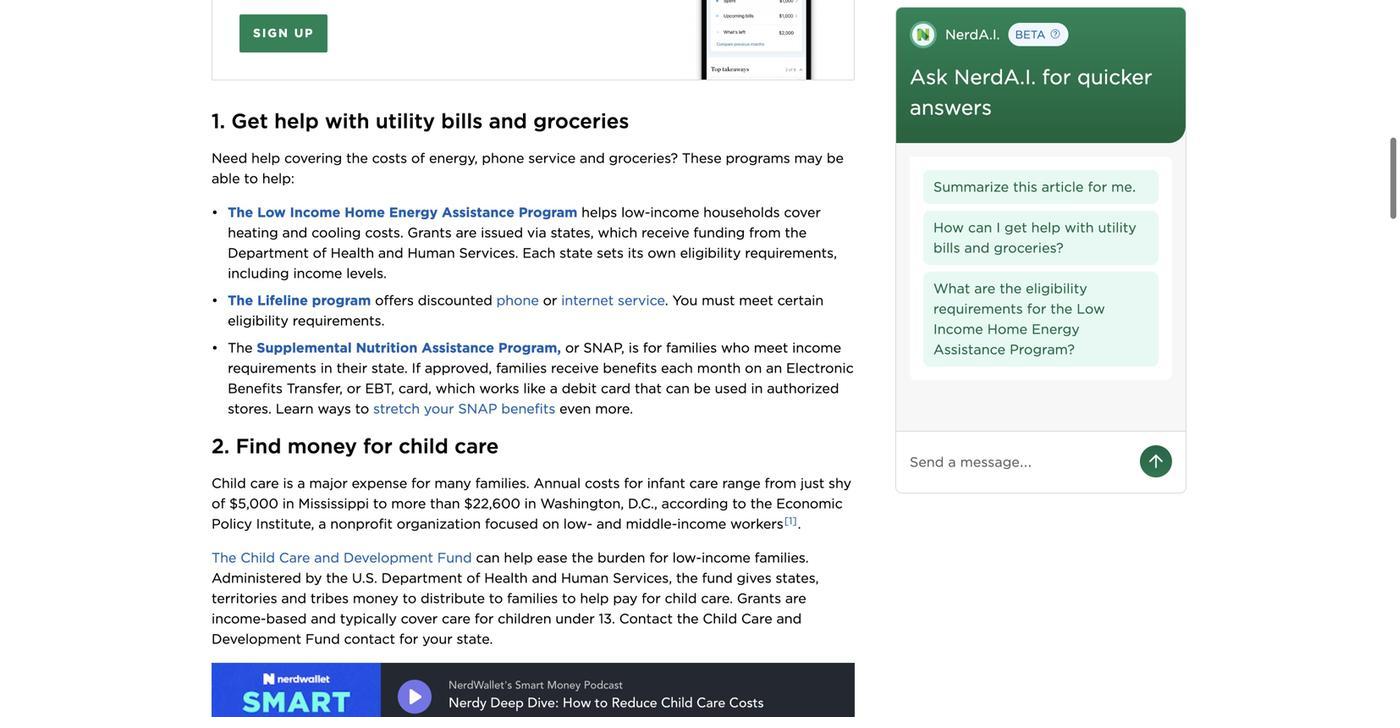 Task type: describe. For each thing, give the bounding box(es) containing it.
economic
[[777, 495, 843, 512]]

1 vertical spatial a
[[297, 475, 305, 491]]

including
[[228, 265, 289, 281]]

1. get help with utility bills and groceries
[[212, 109, 636, 133]]

assistance up approved,
[[422, 339, 495, 356]]

state. inside can help ease the burden for low-income families. administered by the u.s. department of health and human services, the fund gives states, territories and tribes money to distribute to families to help pay for child care. grants are income-based and typically cover care for children under 13. contact the child care and development fund contact for your state.
[[457, 631, 493, 647]]

0 vertical spatial development
[[344, 549, 433, 566]]

burden
[[598, 549, 646, 566]]

are inside can help ease the burden for low-income families. administered by the u.s. department of health and human services, the fund gives states, territories and tribes money to distribute to families to help pay for child care. grants are income-based and typically cover care for children under 13. contact the child care and development fund contact for your state.
[[786, 590, 807, 607]]

the right ease
[[572, 549, 594, 566]]

you
[[673, 292, 698, 309]]

are inside what are the eligibility requirements for the low income home energy assistance program?
[[975, 280, 996, 297]]

the right contact
[[677, 610, 699, 627]]

for up services,
[[650, 549, 669, 566]]

$22,600
[[464, 495, 521, 512]]

services,
[[613, 570, 672, 586]]

their
[[337, 360, 368, 376]]

grants inside helps low-income households cover heating and cooling costs. grants are issued via states, which receive funding from the department of health and human services. each state sets its own eligibility requirements, including income levels.
[[408, 224, 452, 241]]

can inside can help ease the burden for low-income families. administered by the u.s. department of health and human services, the fund gives states, territories and tribes money to distribute to families to help pay for child care. grants are income-based and typically cover care for children under 13. contact the child care and development fund contact for your state.
[[476, 549, 500, 566]]

on inside 'or snap, is for families who meet income requirements in their state. if approved, families receive benefits each month on an electronic benefits transfer, or ebt, card, which works like a debit card that can be used in authorized stores. learn ways to'
[[745, 360, 762, 376]]

for right contact
[[399, 631, 419, 647]]

institute,
[[256, 516, 315, 532]]

for inside ask nerda.i. for quicker answers
[[1043, 65, 1072, 89]]

in up institute, on the bottom left of the page
[[283, 495, 294, 512]]

range
[[723, 475, 761, 491]]

for up "d.c.,"
[[624, 475, 643, 491]]

state. inside 'or snap, is for families who meet income requirements in their state. if approved, families receive benefits each month on an electronic benefits transfer, or ebt, card, which works like a debit card that can be used in authorized stores. learn ways to'
[[372, 360, 408, 376]]

phone inside the need help covering the costs of energy, phone service and groceries? these programs may be able to help:
[[482, 150, 525, 166]]

sign up link
[[240, 14, 328, 52]]

middle-
[[626, 516, 678, 532]]

bills inside how can i get help with utility bills and groceries?
[[934, 240, 961, 256]]

u.s.
[[352, 570, 378, 586]]

the supplemental nutrition assistance program,
[[228, 339, 565, 356]]

families. for income
[[755, 549, 809, 566]]

home inside what are the eligibility requirements for the low income home energy assistance program?
[[988, 321, 1028, 337]]

more
[[391, 495, 426, 512]]

0 horizontal spatial child
[[399, 434, 449, 458]]

learn
[[276, 400, 314, 417]]

able
[[212, 170, 240, 187]]

under
[[556, 610, 595, 627]]

in up "focused"
[[525, 495, 537, 512]]

get
[[231, 109, 268, 133]]

assistance inside what are the eligibility requirements for the low income home energy assistance program?
[[934, 341, 1006, 358]]

costs inside child care is a major expense for many families. annual costs for infant care range from just shy of $5,000 in mississippi to more than $22,600 in washington, d.c., according to the economic policy institute, a nonprofit organization focused on low- and middle-income workers
[[585, 475, 620, 491]]

can help ease the burden for low-income families. administered by the u.s. department of health and human services, the fund gives states, territories and tribes money to distribute to families to help pay for child care. grants are income-based and typically cover care for children under 13. contact the child care and development fund contact for your state.
[[212, 549, 823, 647]]

more information about beta image
[[1009, 20, 1071, 47]]

is for a
[[283, 475, 293, 491]]

gives
[[737, 570, 772, 586]]

that
[[635, 380, 662, 397]]

the left fund
[[676, 570, 698, 586]]

who
[[721, 339, 750, 356]]

transfer,
[[287, 380, 343, 397]]

13.
[[599, 610, 616, 627]]

and inside how can i get help with utility bills and groceries?
[[965, 240, 990, 256]]

be inside the need help covering the costs of energy, phone service and groceries? these programs may be able to help:
[[827, 150, 844, 166]]

nonprofit
[[330, 516, 393, 532]]

child inside can help ease the burden for low-income families. administered by the u.s. department of health and human services, the fund gives states, territories and tribes money to distribute to families to help pay for child care. grants are income-based and typically cover care for children under 13. contact the child care and development fund contact for your state.
[[665, 590, 697, 607]]

these
[[682, 150, 722, 166]]

assistance up issued at the left
[[442, 204, 515, 220]]

summarize
[[934, 179, 1009, 195]]

care down snap
[[455, 434, 499, 458]]

internet service link
[[562, 292, 665, 309]]

states, inside can help ease the burden for low-income families. administered by the u.s. department of health and human services, the fund gives states, territories and tribes money to distribute to families to help pay for child care. grants are income-based and typically cover care for children under 13. contact the child care and development fund contact for your state.
[[776, 570, 819, 586]]

for up contact
[[642, 590, 661, 607]]

0 vertical spatial money
[[288, 434, 357, 458]]

the for the low income home energy assistance program
[[228, 204, 253, 220]]

workers
[[731, 516, 784, 532]]

which inside 'or snap, is for families who meet income requirements in their state. if approved, families receive benefits each month on an electronic benefits transfer, or ebt, card, which works like a debit card that can be used in authorized stores. learn ways to'
[[436, 380, 476, 397]]

the down the child care and development fund "link"
[[326, 570, 348, 586]]

the inside the need help covering the costs of energy, phone service and groceries? these programs may be able to help:
[[346, 150, 368, 166]]

benefits
[[228, 380, 283, 397]]

just
[[801, 475, 825, 491]]

requirements.
[[293, 312, 385, 329]]

help inside the need help covering the costs of energy, phone service and groceries? these programs may be able to help:
[[251, 150, 280, 166]]

how
[[934, 219, 965, 236]]

child inside can help ease the burden for low-income families. administered by the u.s. department of health and human services, the fund gives states, territories and tribes money to distribute to families to help pay for child care. grants are income-based and typically cover care for children under 13. contact the child care and development fund contact for your state.
[[703, 610, 738, 627]]

0 horizontal spatial care
[[279, 549, 310, 566]]

mississippi
[[299, 495, 369, 512]]

0 vertical spatial utility
[[376, 109, 435, 133]]

to down the expense
[[373, 495, 387, 512]]

help up covering
[[274, 109, 319, 133]]

cooling
[[312, 224, 361, 241]]

fund
[[702, 570, 733, 586]]

from inside helps low-income households cover heating and cooling costs. grants are issued via states, which receive funding from the department of health and human services. each state sets its own eligibility requirements, including income levels.
[[749, 224, 781, 241]]

[1]
[[785, 515, 797, 527]]

requirements,
[[745, 245, 837, 261]]

for inside the summarize this article for me. button
[[1088, 179, 1108, 195]]

for down distribute
[[475, 610, 494, 627]]

each
[[661, 360, 693, 376]]

authorized
[[767, 380, 840, 397]]

on inside child care is a major expense for many families. annual costs for infant care range from just shy of $5,000 in mississippi to more than $22,600 in washington, d.c., according to the economic policy institute, a nonprofit organization focused on low- and middle-income workers
[[543, 516, 560, 532]]

quicker
[[1078, 65, 1153, 89]]

families. for many
[[476, 475, 530, 491]]

even
[[560, 400, 591, 417]]

low- inside can help ease the burden for low-income families. administered by the u.s. department of health and human services, the fund gives states, territories and tribes money to distribute to families to help pay for child care. grants are income-based and typically cover care for children under 13. contact the child care and development fund contact for your state.
[[673, 549, 702, 566]]

of inside child care is a major expense for many families. annual costs for infant care range from just shy of $5,000 in mississippi to more than $22,600 in washington, d.c., according to the economic policy institute, a nonprofit organization focused on low- and middle-income workers
[[212, 495, 225, 512]]

what are the eligibility requirements for the low income home energy assistance program?
[[934, 280, 1106, 358]]

like
[[524, 380, 546, 397]]

care.
[[701, 590, 733, 607]]

0 horizontal spatial with
[[325, 109, 370, 133]]

contact
[[620, 610, 673, 627]]

costs.
[[365, 224, 404, 241]]

need help covering the costs of energy, phone service and groceries? these programs may be able to help:
[[212, 150, 848, 187]]

annual
[[534, 475, 581, 491]]

or snap, is for families who meet income requirements in their state. if approved, families receive benefits each month on an electronic benefits transfer, or ebt, card, which works like a debit card that can be used in authorized stores. learn ways to
[[228, 339, 858, 417]]

ease
[[537, 549, 568, 566]]

its
[[628, 245, 644, 261]]

distribute
[[421, 590, 485, 607]]

states, inside helps low-income households cover heating and cooling costs. grants are issued via states, which receive funding from the department of health and human services. each state sets its own eligibility requirements, including income levels.
[[551, 224, 594, 241]]

are inside helps low-income households cover heating and cooling costs. grants are issued via states, which receive funding from the department of health and human services. each state sets its own eligibility requirements, including income levels.
[[456, 224, 477, 241]]

for up more at the left of page
[[412, 475, 431, 491]]

of inside can help ease the burden for low-income families. administered by the u.s. department of health and human services, the fund gives states, territories and tribes money to distribute to families to help pay for child care. grants are income-based and typically cover care for children under 13. contact the child care and development fund contact for your state.
[[467, 570, 480, 586]]

sign
[[253, 26, 289, 40]]

ask
[[910, 65, 948, 89]]

care up according
[[690, 475, 719, 491]]

cover inside can help ease the burden for low-income families. administered by the u.s. department of health and human services, the fund gives states, territories and tribes money to distribute to families to help pay for child care. grants are income-based and typically cover care for children under 13. contact the child care and development fund contact for your state.
[[401, 610, 438, 627]]

up
[[294, 26, 314, 40]]

cover inside helps low-income households cover heating and cooling costs. grants are issued via states, which receive funding from the department of health and human services. each state sets its own eligibility requirements, including income levels.
[[784, 204, 821, 220]]

service for phone
[[529, 150, 576, 166]]

help left ease
[[504, 549, 533, 566]]

1 vertical spatial phone
[[497, 292, 539, 309]]

. you must meet certain eligibility requirements.
[[228, 292, 828, 329]]

1 vertical spatial or
[[565, 339, 580, 356]]

need
[[212, 150, 247, 166]]

this
[[1014, 179, 1038, 195]]

care up $5,000
[[250, 475, 279, 491]]

grants inside can help ease the burden for low-income families. administered by the u.s. department of health and human services, the fund gives states, territories and tribes money to distribute to families to help pay for child care. grants are income-based and typically cover care for children under 13. contact the child care and development fund contact for your state.
[[737, 590, 782, 607]]

article
[[1042, 179, 1084, 195]]

levels.
[[346, 265, 387, 281]]

phone link
[[497, 292, 539, 309]]

care inside can help ease the burden for low-income families. administered by the u.s. department of health and human services, the fund gives states, territories and tribes money to distribute to families to help pay for child care. grants are income-based and typically cover care for children under 13. contact the child care and development fund contact for your state.
[[742, 610, 773, 627]]

income up the lifeline program link
[[293, 265, 342, 281]]

organization
[[397, 516, 481, 532]]

help up 13.
[[580, 590, 609, 607]]

a inside 'or snap, is for families who meet income requirements in their state. if approved, families receive benefits each month on an electronic benefits transfer, or ebt, card, which works like a debit card that can be used in authorized stores. learn ways to'
[[550, 380, 558, 397]]

answers
[[910, 95, 992, 120]]

may
[[795, 150, 823, 166]]

an
[[766, 360, 783, 376]]

program?
[[1010, 341, 1075, 358]]

stores.
[[228, 400, 272, 417]]

0 vertical spatial your
[[424, 400, 454, 417]]

territories
[[212, 590, 277, 607]]

infant
[[647, 475, 686, 491]]

summarize this article for me. button
[[924, 170, 1159, 204]]

income inside child care is a major expense for many families. annual costs for infant care range from just shy of $5,000 in mississippi to more than $22,600 in washington, d.c., according to the economic policy institute, a nonprofit organization focused on low- and middle-income workers
[[678, 516, 727, 532]]

funding
[[694, 224, 745, 241]]

income up own
[[651, 204, 700, 220]]

1 vertical spatial benefits
[[502, 400, 556, 417]]

service for internet
[[618, 292, 665, 309]]

works
[[480, 380, 519, 397]]

typically
[[340, 610, 397, 627]]

help inside how can i get help with utility bills and groceries?
[[1032, 219, 1061, 236]]

via
[[527, 224, 547, 241]]

lifeline
[[257, 292, 308, 309]]

meet inside . you must meet certain eligibility requirements.
[[739, 292, 774, 309]]

to left distribute
[[403, 590, 417, 607]]

of inside the need help covering the costs of energy, phone service and groceries? these programs may be able to help:
[[411, 150, 425, 166]]

Message Entry text field
[[910, 452, 1127, 472]]

2. find money for child care
[[212, 434, 499, 458]]

and inside child care is a major expense for many families. annual costs for infant care range from just shy of $5,000 in mississippi to more than $22,600 in washington, d.c., according to the economic policy institute, a nonprofit organization focused on low- and middle-income workers
[[597, 516, 622, 532]]

0 vertical spatial families
[[666, 339, 717, 356]]

the lifeline program offers discounted phone or internet service
[[228, 292, 665, 309]]

energy,
[[429, 150, 478, 166]]

which inside helps low-income households cover heating and cooling costs. grants are issued via states, which receive funding from the department of health and human services. each state sets its own eligibility requirements, including income levels.
[[598, 224, 638, 241]]

ways
[[318, 400, 351, 417]]

helps low-income households cover heating and cooling costs. grants are issued via states, which receive funding from the department of health and human services. each state sets its own eligibility requirements, including income levels.
[[228, 204, 841, 281]]

2 vertical spatial a
[[319, 516, 326, 532]]

the down how can i get help with utility bills and groceries?
[[1000, 280, 1022, 297]]

0 vertical spatial energy
[[389, 204, 438, 220]]

of inside helps low-income households cover heating and cooling costs. grants are issued via states, which receive funding from the department of health and human services. each state sets its own eligibility requirements, including income levels.
[[313, 245, 327, 261]]

energy inside what are the eligibility requirements for the low income home energy assistance program?
[[1032, 321, 1080, 337]]



Task type: locate. For each thing, give the bounding box(es) containing it.
households
[[704, 204, 780, 220]]

state. down distribute
[[457, 631, 493, 647]]

0 vertical spatial which
[[598, 224, 638, 241]]

. for . you must meet certain eligibility requirements.
[[665, 292, 669, 309]]

0 horizontal spatial fund
[[306, 631, 340, 647]]

to down ebt,
[[355, 400, 369, 417]]

for inside what are the eligibility requirements for the low income home energy assistance program?
[[1028, 301, 1047, 317]]

income inside 'or snap, is for families who meet income requirements in their state. if approved, families receive benefits each month on an electronic benefits transfer, or ebt, card, which works like a debit card that can be used in authorized stores. learn ways to'
[[793, 339, 842, 356]]

0 vertical spatial income
[[290, 204, 341, 220]]

2 vertical spatial child
[[703, 610, 738, 627]]

for inside 'or snap, is for families who meet income requirements in their state. if approved, families receive benefits each month on an electronic benefits transfer, or ebt, card, which works like a debit card that can be used in authorized stores. learn ways to'
[[643, 339, 662, 356]]

the inside helps low-income households cover heating and cooling costs. grants are issued via states, which receive funding from the department of health and human services. each state sets its own eligibility requirements, including income levels.
[[785, 224, 807, 241]]

department inside helps low-income households cover heating and cooling costs. grants are issued via states, which receive funding from the department of health and human services. each state sets its own eligibility requirements, including income levels.
[[228, 245, 309, 261]]

home up costs.
[[345, 204, 385, 220]]

card,
[[399, 380, 432, 397]]

is left major
[[283, 475, 293, 491]]

0 horizontal spatial or
[[347, 380, 361, 397]]

0 vertical spatial child
[[212, 475, 246, 491]]

1 vertical spatial families
[[496, 360, 547, 376]]

helps
[[582, 204, 617, 220]]

0 vertical spatial receive
[[642, 224, 690, 241]]

eligibility down funding
[[680, 245, 741, 261]]

1 horizontal spatial groceries?
[[994, 240, 1064, 256]]

families up each
[[666, 339, 717, 356]]

1 vertical spatial bills
[[934, 240, 961, 256]]

0 vertical spatial families.
[[476, 475, 530, 491]]

income down according
[[678, 516, 727, 532]]

child inside child care is a major expense for many families. annual costs for infant care range from just shy of $5,000 in mississippi to more than $22,600 in washington, d.c., according to the economic policy institute, a nonprofit organization focused on low- and middle-income workers
[[212, 475, 246, 491]]

the for the supplemental nutrition assistance program,
[[228, 339, 253, 356]]

which down approved,
[[436, 380, 476, 397]]

receive up own
[[642, 224, 690, 241]]

0 horizontal spatial grants
[[408, 224, 452, 241]]

1 vertical spatial state.
[[457, 631, 493, 647]]

the up heating
[[228, 204, 253, 220]]

assistance down what
[[934, 341, 1006, 358]]

to inside the need help covering the costs of energy, phone service and groceries? these programs may be able to help:
[[244, 170, 258, 187]]

states, right gives
[[776, 570, 819, 586]]

0 vertical spatial nerda.i.
[[946, 26, 1001, 43]]

receive inside 'or snap, is for families who meet income requirements in their state. if approved, families receive benefits each month on an electronic benefits transfer, or ebt, card, which works like a debit card that can be used in authorized stores. learn ways to'
[[551, 360, 599, 376]]

with inside how can i get help with utility bills and groceries?
[[1065, 219, 1095, 236]]

1 vertical spatial is
[[283, 475, 293, 491]]

0 vertical spatial fund
[[438, 549, 472, 566]]

development inside can help ease the burden for low-income families. administered by the u.s. department of health and human services, the fund gives states, territories and tribes money to distribute to families to help pay for child care. grants are income-based and typically cover care for children under 13. contact the child care and development fund contact for your state.
[[212, 631, 302, 647]]

0 vertical spatial with
[[325, 109, 370, 133]]

more.
[[595, 400, 633, 417]]

is right snap,
[[629, 339, 639, 356]]

utility inside how can i get help with utility bills and groceries?
[[1099, 219, 1137, 236]]

costs inside the need help covering the costs of energy, phone service and groceries? these programs may be able to help:
[[372, 150, 407, 166]]

1 horizontal spatial energy
[[1032, 321, 1080, 337]]

families. up "$22,600"
[[476, 475, 530, 491]]

assistance
[[442, 204, 515, 220], [422, 339, 495, 356], [934, 341, 1006, 358]]

1 horizontal spatial bills
[[934, 240, 961, 256]]

human inside helps low-income households cover heating and cooling costs. grants are issued via states, which receive funding from the department of health and human services. each state sets its own eligibility requirements, including income levels.
[[408, 245, 455, 261]]

receive inside helps low-income households cover heating and cooling costs. grants are issued via states, which receive funding from the department of health and human services. each state sets its own eligibility requirements, including income levels.
[[642, 224, 690, 241]]

used
[[715, 380, 747, 397]]

0 horizontal spatial home
[[345, 204, 385, 220]]

program,
[[499, 339, 561, 356]]

1 horizontal spatial low
[[1077, 301, 1106, 317]]

low- right helps at the top of page
[[622, 204, 651, 220]]

1 vertical spatial can
[[666, 380, 690, 397]]

1 horizontal spatial grants
[[737, 590, 782, 607]]

how can i get help with utility bills and groceries?
[[934, 219, 1137, 256]]

or
[[543, 292, 557, 309], [565, 339, 580, 356], [347, 380, 361, 397]]

get
[[1005, 219, 1028, 236]]

focused
[[485, 516, 539, 532]]

electronic
[[787, 360, 854, 376]]

and inside the need help covering the costs of energy, phone service and groceries? these programs may be able to help:
[[580, 150, 605, 166]]

1 vertical spatial money
[[353, 590, 399, 607]]

child left care.
[[665, 590, 697, 607]]

1 horizontal spatial human
[[561, 570, 609, 586]]

meet inside 'or snap, is for families who meet income requirements in their state. if approved, families receive benefits each month on an electronic benefits transfer, or ebt, card, which works like a debit card that can be used in authorized stores. learn ways to'
[[754, 339, 789, 356]]

a right like
[[550, 380, 558, 397]]

receive
[[642, 224, 690, 241], [551, 360, 599, 376]]

child down care.
[[703, 610, 738, 627]]

find
[[236, 434, 282, 458]]

1 horizontal spatial child
[[665, 590, 697, 607]]

if
[[412, 360, 421, 376]]

what
[[934, 280, 971, 297]]

the inside child care is a major expense for many families. annual costs for infant care range from just shy of $5,000 in mississippi to more than $22,600 in washington, d.c., according to the economic policy institute, a nonprofit organization focused on low- and middle-income workers
[[751, 495, 773, 512]]

0 horizontal spatial low
[[257, 204, 286, 220]]

covering
[[284, 150, 342, 166]]

the up the benefits in the bottom of the page
[[228, 339, 253, 356]]

costs up washington,
[[585, 475, 620, 491]]

low- down washington,
[[564, 516, 593, 532]]

grants down "the low income home energy assistance program"
[[408, 224, 452, 241]]

according
[[662, 495, 729, 512]]

0 horizontal spatial benefits
[[502, 400, 556, 417]]

of
[[411, 150, 425, 166], [313, 245, 327, 261], [212, 495, 225, 512], [467, 570, 480, 586]]

utility down me.
[[1099, 219, 1137, 236]]

requirements down what
[[934, 301, 1024, 317]]

policy
[[212, 516, 252, 532]]

care inside can help ease the burden for low-income families. administered by the u.s. department of health and human services, the fund gives states, territories and tribes money to distribute to families to help pay for child care. grants are income-based and typically cover care for children under 13. contact the child care and development fund contact for your state.
[[442, 610, 471, 627]]

requirements up the benefits in the bottom of the page
[[228, 360, 317, 376]]

income-
[[212, 610, 266, 627]]

health inside can help ease the burden for low-income families. administered by the u.s. department of health and human services, the fund gives states, territories and tribes money to distribute to families to help pay for child care. grants are income-based and typically cover care for children under 13. contact the child care and development fund contact for your state.
[[485, 570, 528, 586]]

income up fund
[[702, 549, 751, 566]]

0 horizontal spatial which
[[436, 380, 476, 397]]

are right what
[[975, 280, 996, 297]]

0 vertical spatial low
[[257, 204, 286, 220]]

low-
[[622, 204, 651, 220], [564, 516, 593, 532], [673, 549, 702, 566]]

is inside child care is a major expense for many families. annual costs for infant care range from just shy of $5,000 in mississippi to more than $22,600 in washington, d.c., according to the economic policy institute, a nonprofit organization focused on low- and middle-income workers
[[283, 475, 293, 491]]

eligibility down how can i get help with utility bills and groceries? "button"
[[1026, 280, 1088, 297]]

receive for low-
[[642, 224, 690, 241]]

the up program?
[[1051, 301, 1073, 317]]

groceries? left these
[[609, 150, 678, 166]]

the up 'requirements,'
[[785, 224, 807, 241]]

costs down 1. get help with utility bills and groceries
[[372, 150, 407, 166]]

are down [1] dropdown button
[[786, 590, 807, 607]]

major
[[309, 475, 348, 491]]

contact
[[344, 631, 395, 647]]

1 horizontal spatial or
[[543, 292, 557, 309]]

states, up state
[[551, 224, 594, 241]]

nutrition
[[356, 339, 418, 356]]

energy up program?
[[1032, 321, 1080, 337]]

state
[[560, 245, 593, 261]]

program
[[312, 292, 371, 309]]

from inside child care is a major expense for many families. annual costs for infant care range from just shy of $5,000 in mississippi to more than $22,600 in washington, d.c., according to the economic policy institute, a nonprofit organization focused on low- and middle-income workers
[[765, 475, 797, 491]]

development up the u.s.
[[344, 549, 433, 566]]

0 vertical spatial requirements
[[934, 301, 1024, 317]]

the for the lifeline program offers discounted phone or internet service
[[228, 292, 253, 309]]

. right [1]
[[798, 516, 801, 532]]

money inside can help ease the burden for low-income families. administered by the u.s. department of health and human services, the fund gives states, territories and tribes money to distribute to families to help pay for child care. grants are income-based and typically cover care for children under 13. contact the child care and development fund contact for your state.
[[353, 590, 399, 607]]

money up major
[[288, 434, 357, 458]]

2 horizontal spatial a
[[550, 380, 558, 397]]

for up the expense
[[363, 434, 393, 458]]

1 vertical spatial energy
[[1032, 321, 1080, 337]]

1 horizontal spatial a
[[319, 516, 326, 532]]

must
[[702, 292, 735, 309]]

income up electronic
[[793, 339, 842, 356]]

1 vertical spatial development
[[212, 631, 302, 647]]

human down "the low income home energy assistance program"
[[408, 245, 455, 261]]

families
[[666, 339, 717, 356], [496, 360, 547, 376], [507, 590, 558, 607]]

0 vertical spatial human
[[408, 245, 455, 261]]

expense
[[352, 475, 407, 491]]

utility up energy,
[[376, 109, 435, 133]]

0 horizontal spatial states,
[[551, 224, 594, 241]]

0 vertical spatial service
[[529, 150, 576, 166]]

the child care and development fund link
[[212, 549, 472, 566]]

to inside 'or snap, is for families who meet income requirements in their state. if approved, families receive benefits each month on an electronic benefits transfer, or ebt, card, which works like a debit card that can be used in authorized stores. learn ways to'
[[355, 400, 369, 417]]

d.c.,
[[628, 495, 658, 512]]

card
[[601, 380, 631, 397]]

0 horizontal spatial department
[[228, 245, 309, 261]]

to up children
[[489, 590, 503, 607]]

can down "focused"
[[476, 549, 500, 566]]

shy
[[829, 475, 852, 491]]

. inside . you must meet certain eligibility requirements.
[[665, 292, 669, 309]]

0 vertical spatial a
[[550, 380, 558, 397]]

child up $5,000
[[212, 475, 246, 491]]

1 horizontal spatial can
[[666, 380, 690, 397]]

a down "mississippi"
[[319, 516, 326, 532]]

1 vertical spatial families.
[[755, 549, 809, 566]]

utility
[[376, 109, 435, 133], [1099, 219, 1137, 236]]

benefits inside 'or snap, is for families who meet income requirements in their state. if approved, families receive benefits each month on an electronic benefits transfer, or ebt, card, which works like a debit card that can be used in authorized stores. learn ways to'
[[603, 360, 657, 376]]

is for for
[[629, 339, 639, 356]]

service inside the need help covering the costs of energy, phone service and groceries? these programs may be able to help:
[[529, 150, 576, 166]]

0 horizontal spatial state.
[[372, 360, 408, 376]]

the for the child care and development fund
[[212, 549, 237, 566]]

1 horizontal spatial low-
[[622, 204, 651, 220]]

than
[[430, 495, 460, 512]]

with down article
[[1065, 219, 1095, 236]]

internet
[[562, 292, 614, 309]]

families inside can help ease the burden for low-income families. administered by the u.s. department of health and human services, the fund gives states, territories and tribes money to distribute to families to help pay for child care. grants are income-based and typically cover care for children under 13. contact the child care and development fund contact for your state.
[[507, 590, 558, 607]]

be right the may
[[827, 150, 844, 166]]

can down each
[[666, 380, 690, 397]]

be down month
[[694, 380, 711, 397]]

bills
[[441, 109, 483, 133], [934, 240, 961, 256]]

programs
[[726, 150, 791, 166]]

a left major
[[297, 475, 305, 491]]

fund inside can help ease the burden for low-income families. administered by the u.s. department of health and human services, the fund gives states, territories and tribes money to distribute to families to help pay for child care. grants are income-based and typically cover care for children under 13. contact the child care and development fund contact for your state.
[[306, 631, 340, 647]]

0 vertical spatial groceries?
[[609, 150, 678, 166]]

help
[[274, 109, 319, 133], [251, 150, 280, 166], [1032, 219, 1061, 236], [504, 549, 533, 566], [580, 590, 609, 607]]

i
[[997, 219, 1001, 236]]

can inside 'or snap, is for families who meet income requirements in their state. if approved, families receive benefits each month on an electronic benefits transfer, or ebt, card, which works like a debit card that can be used in authorized stores. learn ways to'
[[666, 380, 690, 397]]

be inside 'or snap, is for families who meet income requirements in their state. if approved, families receive benefits each month on an electronic benefits transfer, or ebt, card, which works like a debit card that can be used in authorized stores. learn ways to'
[[694, 380, 711, 397]]

washington,
[[541, 495, 624, 512]]

states,
[[551, 224, 594, 241], [776, 570, 819, 586]]

for up each
[[643, 339, 662, 356]]

phone right energy,
[[482, 150, 525, 166]]

service left the "you" in the top left of the page
[[618, 292, 665, 309]]

1 vertical spatial low
[[1077, 301, 1106, 317]]

$5,000
[[229, 495, 278, 512]]

groceries? inside how can i get help with utility bills and groceries?
[[994, 240, 1064, 256]]

benefits up card
[[603, 360, 657, 376]]

. for .
[[798, 516, 801, 532]]

0 vertical spatial benefits
[[603, 360, 657, 376]]

to up under on the left of the page
[[562, 590, 576, 607]]

1 horizontal spatial states,
[[776, 570, 819, 586]]

.
[[665, 292, 669, 309], [798, 516, 801, 532]]

1 horizontal spatial eligibility
[[680, 245, 741, 261]]

child down stretch
[[399, 434, 449, 458]]

energy up costs.
[[389, 204, 438, 220]]

fund down tribes
[[306, 631, 340, 647]]

1 horizontal spatial service
[[618, 292, 665, 309]]

0 vertical spatial states,
[[551, 224, 594, 241]]

2 vertical spatial low-
[[673, 549, 702, 566]]

based
[[266, 610, 307, 627]]

ebt,
[[365, 380, 395, 397]]

0 horizontal spatial energy
[[389, 204, 438, 220]]

1 horizontal spatial with
[[1065, 219, 1095, 236]]

1 vertical spatial nerda.i.
[[954, 65, 1037, 89]]

cover up 'requirements,'
[[784, 204, 821, 220]]

1 vertical spatial your
[[423, 631, 453, 647]]

2 horizontal spatial can
[[969, 219, 993, 236]]

department up including
[[228, 245, 309, 261]]

families. down [1] dropdown button
[[755, 549, 809, 566]]

0 vertical spatial bills
[[441, 109, 483, 133]]

nerda.i. up answers
[[954, 65, 1037, 89]]

money up typically
[[353, 590, 399, 607]]

money
[[288, 434, 357, 458], [353, 590, 399, 607]]

1 horizontal spatial care
[[742, 610, 773, 627]]

your down distribute
[[423, 631, 453, 647]]

0 horizontal spatial eligibility
[[228, 312, 289, 329]]

a
[[550, 380, 558, 397], [297, 475, 305, 491], [319, 516, 326, 532]]

0 horizontal spatial receive
[[551, 360, 599, 376]]

eligibility inside what are the eligibility requirements for the low income home energy assistance program?
[[1026, 280, 1088, 297]]

requirements inside what are the eligibility requirements for the low income home energy assistance program?
[[934, 301, 1024, 317]]

1 horizontal spatial .
[[798, 516, 801, 532]]

in up transfer,
[[321, 360, 333, 376]]

department inside can help ease the burden for low-income families. administered by the u.s. department of health and human services, the fund gives states, territories and tribes money to distribute to families to help pay for child care. grants are income-based and typically cover care for children under 13. contact the child care and development fund contact for your state.
[[382, 570, 463, 586]]

2 vertical spatial are
[[786, 590, 807, 607]]

income up cooling
[[290, 204, 341, 220]]

income inside what are the eligibility requirements for the low income home energy assistance program?
[[934, 321, 984, 337]]

0 horizontal spatial human
[[408, 245, 455, 261]]

nerda.i. inside ask nerda.i. for quicker answers
[[954, 65, 1037, 89]]

1 vertical spatial home
[[988, 321, 1028, 337]]

can
[[969, 219, 993, 236], [666, 380, 690, 397], [476, 549, 500, 566]]

eligibility inside helps low-income households cover heating and cooling costs. grants are issued via states, which receive funding from the department of health and human services. each state sets its own eligibility requirements, including income levels.
[[680, 245, 741, 261]]

state. down "nutrition"
[[372, 360, 408, 376]]

in right the used
[[751, 380, 763, 397]]

stretch your snap benefits even more.
[[373, 400, 633, 417]]

0 horizontal spatial can
[[476, 549, 500, 566]]

1 vertical spatial groceries?
[[994, 240, 1064, 256]]

0 vertical spatial are
[[456, 224, 477, 241]]

1 horizontal spatial income
[[934, 321, 984, 337]]

1 horizontal spatial cover
[[784, 204, 821, 220]]

human inside can help ease the burden for low-income families. administered by the u.s. department of health and human services, the fund gives states, territories and tribes money to distribute to families to help pay for child care. grants are income-based and typically cover care for children under 13. contact the child care and development fund contact for your state.
[[561, 570, 609, 586]]

0 horizontal spatial health
[[331, 245, 374, 261]]

are up services.
[[456, 224, 477, 241]]

0 vertical spatial low-
[[622, 204, 651, 220]]

beta
[[1016, 28, 1046, 41]]

of down cooling
[[313, 245, 327, 261]]

the lifeline program link
[[228, 292, 371, 309]]

supplemental
[[257, 339, 352, 356]]

1 vertical spatial department
[[382, 570, 463, 586]]

is
[[629, 339, 639, 356], [283, 475, 293, 491]]

0 vertical spatial from
[[749, 224, 781, 241]]

0 horizontal spatial families.
[[476, 475, 530, 491]]

bills up energy,
[[441, 109, 483, 133]]

1 vertical spatial meet
[[754, 339, 789, 356]]

requirements inside 'or snap, is for families who meet income requirements in their state. if approved, families receive benefits each month on an electronic benefits transfer, or ebt, card, which works like a debit card that can be used in authorized stores. learn ways to'
[[228, 360, 317, 376]]

eligibility inside . you must meet certain eligibility requirements.
[[228, 312, 289, 329]]

to down range
[[733, 495, 747, 512]]

are
[[456, 224, 477, 241], [975, 280, 996, 297], [786, 590, 807, 607]]

heating
[[228, 224, 278, 241]]

health
[[331, 245, 374, 261], [485, 570, 528, 586]]

from down households at right
[[749, 224, 781, 241]]

administered
[[212, 570, 301, 586]]

1 horizontal spatial department
[[382, 570, 463, 586]]

income
[[651, 204, 700, 220], [293, 265, 342, 281], [793, 339, 842, 356], [678, 516, 727, 532], [702, 549, 751, 566]]

1 horizontal spatial health
[[485, 570, 528, 586]]

families. inside child care is a major expense for many families. annual costs for infant care range from just shy of $5,000 in mississippi to more than $22,600 in washington, d.c., according to the economic policy institute, a nonprofit organization focused on low- and middle-income workers
[[476, 475, 530, 491]]

0 horizontal spatial is
[[283, 475, 293, 491]]

1 horizontal spatial home
[[988, 321, 1028, 337]]

low inside what are the eligibility requirements for the low income home energy assistance program?
[[1077, 301, 1106, 317]]

1 vertical spatial health
[[485, 570, 528, 586]]

home
[[345, 204, 385, 220], [988, 321, 1028, 337]]

income
[[290, 204, 341, 220], [934, 321, 984, 337]]

phone up the program,
[[497, 292, 539, 309]]

health inside helps low-income households cover heating and cooling costs. grants are issued via states, which receive funding from the department of health and human services. each state sets its own eligibility requirements, including income levels.
[[331, 245, 374, 261]]

1 horizontal spatial development
[[344, 549, 433, 566]]

groceries? inside the need help covering the costs of energy, phone service and groceries? these programs may be able to help:
[[609, 150, 678, 166]]

low- inside helps low-income households cover heating and cooling costs. grants are issued via states, which receive funding from the department of health and human services. each state sets its own eligibility requirements, including income levels.
[[622, 204, 651, 220]]

for left me.
[[1088, 179, 1108, 195]]

0 horizontal spatial income
[[290, 204, 341, 220]]

families. inside can help ease the burden for low-income families. administered by the u.s. department of health and human services, the fund gives states, territories and tribes money to distribute to families to help pay for child care. grants are income-based and typically cover care for children under 13. contact the child care and development fund contact for your state.
[[755, 549, 809, 566]]

be
[[827, 150, 844, 166], [694, 380, 711, 397]]

on up ease
[[543, 516, 560, 532]]

is inside 'or snap, is for families who meet income requirements in their state. if approved, families receive benefits each month on an electronic benefits transfer, or ebt, card, which works like a debit card that can be used in authorized stores. learn ways to'
[[629, 339, 639, 356]]

benefits down like
[[502, 400, 556, 417]]

what are the eligibility requirements for the low income home energy assistance program? button
[[924, 272, 1159, 367]]

of up policy
[[212, 495, 225, 512]]

can inside how can i get help with utility bills and groceries?
[[969, 219, 993, 236]]

0 vertical spatial home
[[345, 204, 385, 220]]

1 vertical spatial be
[[694, 380, 711, 397]]

nerda.i. left the beta
[[946, 26, 1001, 43]]

summarize this article for me.
[[934, 179, 1137, 195]]

meet up an
[[754, 339, 789, 356]]

2 vertical spatial or
[[347, 380, 361, 397]]

sign up
[[253, 26, 314, 40]]

groceries
[[534, 109, 630, 133]]

costs
[[372, 150, 407, 166], [585, 475, 620, 491]]

the
[[346, 150, 368, 166], [785, 224, 807, 241], [1000, 280, 1022, 297], [1051, 301, 1073, 317], [751, 495, 773, 512], [572, 549, 594, 566], [326, 570, 348, 586], [676, 570, 698, 586], [677, 610, 699, 627]]

1 horizontal spatial requirements
[[934, 301, 1024, 317]]

0 horizontal spatial service
[[529, 150, 576, 166]]

0 horizontal spatial on
[[543, 516, 560, 532]]

your inside can help ease the burden for low-income families. administered by the u.s. department of health and human services, the fund gives states, territories and tribes money to distribute to families to help pay for child care. grants are income-based and typically cover care for children under 13. contact the child care and development fund contact for your state.
[[423, 631, 453, 647]]

0 vertical spatial cover
[[784, 204, 821, 220]]

families down the program,
[[496, 360, 547, 376]]

to right able
[[244, 170, 258, 187]]

1 vertical spatial child
[[241, 549, 275, 566]]

receive up debit
[[551, 360, 599, 376]]

many
[[435, 475, 472, 491]]

receive for snap,
[[551, 360, 599, 376]]

low- inside child care is a major expense for many families. annual costs for infant care range from just shy of $5,000 in mississippi to more than $22,600 in washington, d.c., according to the economic policy institute, a nonprofit organization focused on low- and middle-income workers
[[564, 516, 593, 532]]

the down including
[[228, 292, 253, 309]]

approved,
[[425, 360, 492, 376]]

on left an
[[745, 360, 762, 376]]

2 vertical spatial families
[[507, 590, 558, 607]]

income inside can help ease the burden for low-income families. administered by the u.s. department of health and human services, the fund gives states, territories and tribes money to distribute to families to help pay for child care. grants are income-based and typically cover care for children under 13. contact the child care and development fund contact for your state.
[[702, 549, 751, 566]]

1 horizontal spatial fund
[[438, 549, 472, 566]]

income down what
[[934, 321, 984, 337]]



Task type: vqa. For each thing, say whether or not it's contained in the screenshot.
the more information about monthly budget in retirement image
no



